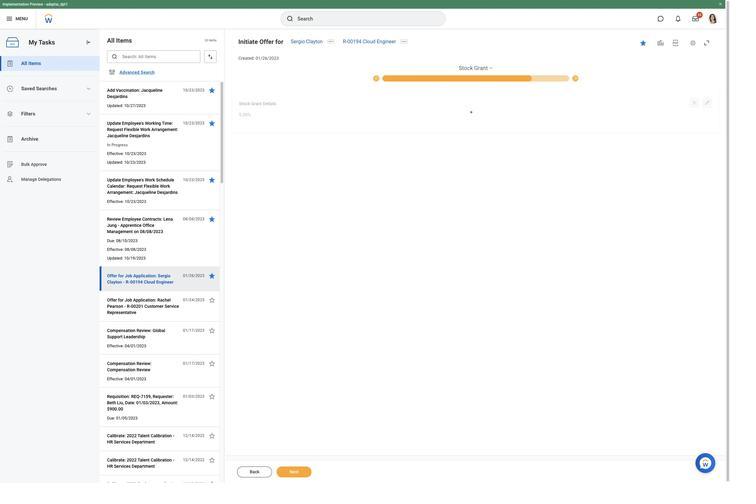 Task type: vqa. For each thing, say whether or not it's contained in the screenshot.


Task type: locate. For each thing, give the bounding box(es) containing it.
due:
[[107, 239, 115, 243], [107, 416, 115, 421]]

2 2022 from the top
[[127, 458, 137, 463]]

work
[[140, 127, 150, 132], [145, 178, 155, 183], [160, 184, 170, 189]]

1 horizontal spatial request
[[127, 184, 143, 189]]

all inside item list element
[[107, 37, 115, 44]]

0 vertical spatial calibration
[[151, 434, 172, 439]]

0 vertical spatial 2022
[[127, 434, 137, 439]]

1 vertical spatial 04/01/2023
[[125, 377, 146, 382]]

calibrate: 2022 talent calibration - hr services department
[[107, 434, 175, 445], [107, 458, 175, 469]]

review inside compensation review: compensation review
[[137, 368, 151, 373]]

flexible up progress
[[124, 127, 139, 132]]

2 star image from the top
[[208, 216, 216, 223]]

04/01/2023 down 'leadership'
[[125, 344, 146, 349]]

1 horizontal spatial flexible
[[144, 184, 159, 189]]

0 vertical spatial department
[[132, 440, 155, 445]]

1 vertical spatial stock
[[239, 101, 250, 106]]

1 vertical spatial job
[[125, 298, 132, 303]]

initiate
[[239, 38, 258, 45]]

review: up 'leadership'
[[137, 328, 152, 333]]

effective: 10/23/2023 up updated: 10/23/2023
[[107, 151, 146, 156]]

0 vertical spatial 12/14/2022
[[183, 434, 205, 438]]

effective: 04/01/2023 down 'leadership'
[[107, 344, 146, 349]]

review up 7159,
[[137, 368, 151, 373]]

0 vertical spatial updated:
[[107, 103, 123, 108]]

grant for stock grant details
[[251, 101, 262, 106]]

2 vertical spatial updated:
[[107, 256, 123, 261]]

services for 6th star icon from the top calibrate: 2022 talent calibration - hr services department button
[[114, 440, 131, 445]]

calibration for calibrate: 2022 talent calibration - hr services department button for second star icon from the bottom
[[151, 458, 172, 463]]

00194 down 10/19/2023
[[130, 280, 143, 285]]

req-
[[131, 394, 141, 399]]

effective: down support
[[107, 344, 124, 349]]

1 vertical spatial department
[[132, 464, 155, 469]]

1 horizontal spatial 33
[[699, 13, 702, 17]]

desjardins
[[107, 94, 128, 99], [130, 133, 150, 138], [157, 190, 178, 195]]

r-00194 cloud engineer
[[343, 39, 396, 45]]

cloud
[[363, 39, 376, 45], [144, 280, 155, 285]]

work down schedule
[[160, 184, 170, 189]]

transformation import image
[[85, 39, 92, 45]]

1 horizontal spatial sergio
[[291, 39, 305, 45]]

1 horizontal spatial 01/26/2023
[[256, 56, 279, 61]]

request up in progress
[[107, 127, 123, 132]]

1 horizontal spatial desjardins
[[130, 133, 150, 138]]

requisition: req-7159, requester: beth liu, date: 01/03/2023, amount: $900.00 button
[[107, 393, 180, 413]]

1 update from the top
[[107, 121, 121, 126]]

chevron left image
[[373, 75, 380, 80]]

notifications large image
[[676, 16, 682, 22]]

08/08/2023 inside review employee contracts: lena jung - apprentice office management on 08/08/2023
[[140, 229, 163, 234]]

update inside update employee's working time: request flexible work arrangement: jacqueline desjardins
[[107, 121, 121, 126]]

job inside offer for job application: rachel pearson ‎- r-00201 customer service representative
[[125, 298, 132, 303]]

0 vertical spatial effective: 04/01/2023
[[107, 344, 146, 349]]

1 calibrate: 2022 talent calibration - hr services department from the top
[[107, 434, 175, 445]]

‎- inside offer for job application: rachel pearson ‎- r-00201 customer service representative
[[124, 304, 126, 309]]

sergio up rachel
[[158, 274, 171, 279]]

1 calibrate: from the top
[[107, 434, 126, 439]]

3 effective: from the top
[[107, 247, 124, 252]]

update down updated: 10/27/2023
[[107, 121, 121, 126]]

‎- inside the offer for job application: sergio clayton ‎- r-00194 cloud engineer
[[123, 280, 125, 285]]

offer up pearson
[[107, 298, 117, 303]]

1 vertical spatial 12/14/2022
[[183, 458, 205, 463]]

1 vertical spatial update
[[107, 178, 121, 183]]

1 vertical spatial sergio
[[158, 274, 171, 279]]

1 12/14/2022 from the top
[[183, 434, 205, 438]]

for up pearson
[[118, 298, 124, 303]]

clayton
[[306, 39, 323, 45], [107, 280, 122, 285]]

0 vertical spatial all
[[107, 37, 115, 44]]

Search: All Items text field
[[107, 50, 201, 63]]

effective: 10/23/2023 up employee
[[107, 199, 146, 204]]

representative
[[107, 310, 136, 315]]

1 vertical spatial compensation
[[107, 361, 136, 366]]

edit image
[[705, 100, 711, 106]]

1 01/17/2023 from the top
[[183, 328, 205, 333]]

jacqueline down schedule
[[135, 190, 156, 195]]

for
[[276, 38, 284, 45], [118, 274, 124, 279], [118, 298, 124, 303]]

0 vertical spatial update
[[107, 121, 121, 126]]

job down updated: 10/19/2023
[[125, 274, 132, 279]]

0 horizontal spatial sergio
[[158, 274, 171, 279]]

updated: for update
[[107, 160, 123, 165]]

arrangement:
[[152, 127, 178, 132], [107, 190, 134, 195]]

services
[[114, 440, 131, 445], [114, 464, 131, 469]]

0 horizontal spatial clayton
[[107, 280, 122, 285]]

2 compensation from the top
[[107, 361, 136, 366]]

1 vertical spatial all
[[21, 60, 27, 66]]

compensation up support
[[107, 328, 136, 333]]

gear image
[[691, 40, 697, 46]]

sergio clayton
[[291, 39, 323, 45]]

1 hr from the top
[[107, 440, 113, 445]]

star image for compensation review: compensation review
[[208, 360, 216, 368]]

1 review: from the top
[[137, 328, 152, 333]]

1 effective: 10/23/2023 from the top
[[107, 151, 146, 156]]

33 left 'profile logan mcneil' 'image' at the right top
[[699, 13, 702, 17]]

items
[[209, 39, 217, 42]]

sergio down search icon
[[291, 39, 305, 45]]

r- for offer for job application: rachel pearson ‎- r-00201 customer service representative
[[127, 304, 131, 309]]

0 horizontal spatial engineer
[[156, 280, 174, 285]]

04/01/2023 down compensation review: compensation review
[[125, 377, 146, 382]]

advanced search button
[[117, 66, 157, 79]]

0 vertical spatial job
[[125, 274, 132, 279]]

2 employee's from the top
[[122, 178, 144, 183]]

next
[[290, 470, 299, 475]]

menu banner
[[0, 0, 726, 29]]

offer for offer for job application: sergio clayton ‎- r-00194 cloud engineer
[[107, 274, 117, 279]]

2 calibration from the top
[[151, 458, 172, 463]]

2 services from the top
[[114, 464, 131, 469]]

1 vertical spatial review:
[[137, 361, 152, 366]]

-
[[44, 2, 45, 7], [118, 223, 119, 228], [173, 434, 175, 439], [173, 458, 175, 463]]

0 vertical spatial stock
[[459, 65, 473, 71]]

application: inside the offer for job application: sergio clayton ‎- r-00194 cloud engineer
[[133, 274, 157, 279]]

0 vertical spatial cloud
[[363, 39, 376, 45]]

0 vertical spatial clayton
[[306, 39, 323, 45]]

engineer
[[377, 39, 396, 45], [156, 280, 174, 285]]

talent for 6th star icon from the top calibrate: 2022 talent calibration - hr services department button
[[138, 434, 150, 439]]

updated: down "add" at top left
[[107, 103, 123, 108]]

update up calendar:
[[107, 178, 121, 183]]

updated: 10/27/2023
[[107, 103, 146, 108]]

offer inside the offer for job application: sergio clayton ‎- r-00194 cloud engineer
[[107, 274, 117, 279]]

created: 01/26/2023
[[239, 56, 279, 61]]

1 horizontal spatial items
[[116, 37, 132, 44]]

01/24/2023
[[183, 298, 205, 303]]

calendar:
[[107, 184, 126, 189]]

00194
[[348, 39, 362, 45], [130, 280, 143, 285]]

due: down $900.00
[[107, 416, 115, 421]]

0 vertical spatial 00194
[[348, 39, 362, 45]]

all items right clipboard icon
[[21, 60, 41, 66]]

1 vertical spatial engineer
[[156, 280, 174, 285]]

1 effective: 04/01/2023 from the top
[[107, 344, 146, 349]]

due: 01/05/2023
[[107, 416, 138, 421]]

1 vertical spatial employee's
[[122, 178, 144, 183]]

work down working
[[140, 127, 150, 132]]

offer for job application: rachel pearson ‎- r-00201 customer service representative
[[107, 298, 179, 315]]

3 updated: from the top
[[107, 256, 123, 261]]

desjardins down schedule
[[157, 190, 178, 195]]

grant inside stock grant popup button
[[475, 65, 488, 71]]

update inside update employee's work schedule calendar: request flexible work arrangement: jacqueline desjardins
[[107, 178, 121, 183]]

$900.00
[[107, 407, 123, 412]]

calibrate: 2022 talent calibration - hr services department for calibrate: 2022 talent calibration - hr services department button for second star icon from the bottom
[[107, 458, 175, 469]]

all items inside button
[[21, 60, 41, 66]]

review: for compensation
[[137, 361, 152, 366]]

updated: down effective: 08/08/2023 at bottom left
[[107, 256, 123, 261]]

employee's inside update employee's work schedule calendar: request flexible work arrangement: jacqueline desjardins
[[122, 178, 144, 183]]

effective: for update employee's work schedule calendar: request flexible work arrangement: jacqueline desjardins
[[107, 199, 124, 204]]

0 vertical spatial compensation
[[107, 328, 136, 333]]

08/10/2023
[[116, 239, 138, 243]]

1 vertical spatial hr
[[107, 464, 113, 469]]

application: for cloud
[[133, 274, 157, 279]]

0 vertical spatial desjardins
[[107, 94, 128, 99]]

1 vertical spatial 33
[[205, 39, 208, 42]]

2 vertical spatial work
[[160, 184, 170, 189]]

04/01/2023 for review
[[125, 377, 146, 382]]

2 calibrate: from the top
[[107, 458, 126, 463]]

cloud up customer
[[144, 280, 155, 285]]

flexible down schedule
[[144, 184, 159, 189]]

0 vertical spatial request
[[107, 127, 123, 132]]

review
[[107, 217, 121, 222], [137, 368, 151, 373]]

stock
[[459, 65, 473, 71], [239, 101, 250, 106], [239, 128, 250, 133]]

08/08/2023 right the lena
[[183, 217, 205, 222]]

effective: for compensation review: compensation review
[[107, 377, 124, 382]]

review employee contracts: lena jung - apprentice office management on 08/08/2023
[[107, 217, 173, 234]]

effective: down due: 08/10/2023
[[107, 247, 124, 252]]

0 vertical spatial flexible
[[124, 127, 139, 132]]

2 update from the top
[[107, 178, 121, 183]]

leadership
[[124, 335, 145, 340]]

close environment banner image
[[719, 2, 723, 6]]

1 services from the top
[[114, 440, 131, 445]]

apprentice
[[121, 223, 142, 228]]

‎- down updated: 10/19/2023
[[123, 280, 125, 285]]

0 vertical spatial engineer
[[377, 39, 396, 45]]

1 vertical spatial review
[[137, 368, 151, 373]]

2 12/14/2022 from the top
[[183, 458, 205, 463]]

list containing all items
[[0, 56, 100, 187]]

delegations
[[38, 177, 61, 182]]

0 vertical spatial due:
[[107, 239, 115, 243]]

employee's down 10/27/2023
[[122, 121, 144, 126]]

cloud inside the offer for job application: sergio clayton ‎- r-00194 cloud engineer
[[144, 280, 155, 285]]

01/26/2023 down initiate offer for
[[256, 56, 279, 61]]

1 horizontal spatial all
[[107, 37, 115, 44]]

all items
[[107, 37, 132, 44], [21, 60, 41, 66]]

2 vertical spatial stock
[[239, 128, 250, 133]]

employee's
[[122, 121, 144, 126], [122, 178, 144, 183]]

2 due: from the top
[[107, 416, 115, 421]]

application: down 10/19/2023
[[133, 274, 157, 279]]

jacqueline down search
[[141, 88, 163, 93]]

application: inside offer for job application: rachel pearson ‎- r-00201 customer service representative
[[133, 298, 157, 303]]

2 vertical spatial offer
[[107, 298, 117, 303]]

employee's for request
[[122, 178, 144, 183]]

job inside the offer for job application: sergio clayton ‎- r-00194 cloud engineer
[[125, 274, 132, 279]]

effective: up requisition:
[[107, 377, 124, 382]]

4 star image from the top
[[208, 297, 216, 304]]

01/26/2023 up 01/24/2023
[[183, 274, 205, 278]]

1 vertical spatial request
[[127, 184, 143, 189]]

offer for job application: sergio clayton ‎- r-00194 cloud engineer button
[[107, 272, 180, 286]]

effective: 04/01/2023 down compensation review: compensation review
[[107, 377, 146, 382]]

jacqueline inside add vaccination: jacqueline desjardins
[[141, 88, 163, 93]]

0 vertical spatial items
[[116, 37, 132, 44]]

cloud down search workday search field
[[363, 39, 376, 45]]

searches
[[36, 86, 57, 92]]

stock inside popup button
[[459, 65, 473, 71]]

desjardins down working
[[130, 133, 150, 138]]

1 vertical spatial due:
[[107, 416, 115, 421]]

search image
[[287, 15, 294, 22]]

job
[[125, 274, 132, 279], [125, 298, 132, 303]]

calibrate: 2022 talent calibration - hr services department for 6th star icon from the top calibrate: 2022 talent calibration - hr services department button
[[107, 434, 175, 445]]

for inside the offer for job application: sergio clayton ‎- r-00194 cloud engineer
[[118, 274, 124, 279]]

08/08/2023 down office at the left top of the page
[[140, 229, 163, 234]]

1 vertical spatial application:
[[133, 298, 157, 303]]

calibration
[[151, 434, 172, 439], [151, 458, 172, 463]]

1 employee's from the top
[[122, 121, 144, 126]]

1 horizontal spatial review
[[137, 368, 151, 373]]

next button
[[277, 467, 312, 478]]

2 department from the top
[[132, 464, 155, 469]]

1 vertical spatial for
[[118, 274, 124, 279]]

job up 00201
[[125, 298, 132, 303]]

1 vertical spatial cloud
[[144, 280, 155, 285]]

0 horizontal spatial arrangement:
[[107, 190, 134, 195]]

0 horizontal spatial 01/26/2023
[[183, 274, 205, 278]]

compensation inside compensation review: global support leadership
[[107, 328, 136, 333]]

review up jung
[[107, 217, 121, 222]]

0 vertical spatial application:
[[133, 274, 157, 279]]

items
[[116, 37, 132, 44], [28, 60, 41, 66]]

all right clipboard icon
[[21, 60, 27, 66]]

liu,
[[117, 401, 124, 406]]

perspective image
[[6, 110, 14, 118]]

stock grant navigation
[[232, 64, 720, 82]]

1 star image from the top
[[208, 120, 216, 127]]

1 vertical spatial talent
[[138, 458, 150, 463]]

employee's for flexible
[[122, 121, 144, 126]]

2 talent from the top
[[138, 458, 150, 463]]

justify image
[[6, 15, 13, 22]]

2 vertical spatial desjardins
[[157, 190, 178, 195]]

1 vertical spatial jacqueline
[[107, 133, 128, 138]]

all items inside item list element
[[107, 37, 132, 44]]

00194 down search workday search field
[[348, 39, 362, 45]]

review employee contracts: lena jung - apprentice office management on 08/08/2023 button
[[107, 216, 180, 236]]

beth
[[107, 401, 116, 406]]

1 vertical spatial 08/08/2023
[[140, 229, 163, 234]]

0 horizontal spatial cloud
[[144, 280, 155, 285]]

0 vertical spatial arrangement:
[[152, 127, 178, 132]]

star image
[[208, 120, 216, 127], [208, 216, 216, 223], [208, 272, 216, 280], [208, 297, 216, 304], [208, 327, 216, 335], [208, 432, 216, 440], [208, 457, 216, 464], [208, 481, 216, 484]]

01/05/2023
[[116, 416, 138, 421]]

for up created: 01/26/2023
[[276, 38, 284, 45]]

1 updated: from the top
[[107, 103, 123, 108]]

employee's up calendar:
[[122, 178, 144, 183]]

1 calibration from the top
[[151, 434, 172, 439]]

grant
[[475, 65, 488, 71], [251, 101, 262, 106]]

1 department from the top
[[132, 440, 155, 445]]

employee's inside update employee's working time: request flexible work arrangement: jacqueline desjardins
[[122, 121, 144, 126]]

offer for job application: rachel pearson ‎- r-00201 customer service representative button
[[107, 297, 180, 317]]

3 compensation from the top
[[107, 368, 136, 373]]

application: for customer
[[133, 298, 157, 303]]

1 horizontal spatial engineer
[[377, 39, 396, 45]]

2 calibrate: 2022 talent calibration - hr services department button from the top
[[107, 457, 180, 470]]

‎- up representative
[[124, 304, 126, 309]]

for for offer for job application: sergio clayton ‎- r-00194 cloud engineer
[[118, 274, 124, 279]]

1 effective: from the top
[[107, 151, 124, 156]]

0 vertical spatial calibrate: 2022 talent calibration - hr services department button
[[107, 432, 180, 446]]

1 vertical spatial calibrate:
[[107, 458, 126, 463]]

all inside all items button
[[21, 60, 27, 66]]

r- inside offer for job application: rachel pearson ‎- r-00201 customer service representative
[[127, 304, 131, 309]]

updated: down in progress
[[107, 160, 123, 165]]

calibration for 6th star icon from the top calibrate: 2022 talent calibration - hr services department button
[[151, 434, 172, 439]]

0 vertical spatial services
[[114, 440, 131, 445]]

r- for offer for job application: sergio clayton ‎- r-00194 cloud engineer
[[126, 280, 130, 285]]

2 review: from the top
[[137, 361, 152, 366]]

sergio
[[291, 39, 305, 45], [158, 274, 171, 279]]

r- down updated: 10/19/2023
[[126, 280, 130, 285]]

stock grant
[[459, 65, 488, 71]]

calibrate: for 6th star icon from the top calibrate: 2022 talent calibration - hr services department button
[[107, 434, 126, 439]]

r- inside the offer for job application: sergio clayton ‎- r-00194 cloud engineer
[[126, 280, 130, 285]]

calibrate: 2022 talent calibration - hr services department button
[[107, 432, 180, 446], [107, 457, 180, 470]]

review: inside compensation review: global support leadership
[[137, 328, 152, 333]]

list
[[0, 56, 100, 187]]

review: down 'leadership'
[[137, 361, 152, 366]]

2 vertical spatial jacqueline
[[135, 190, 156, 195]]

4 effective: from the top
[[107, 344, 124, 349]]

1 vertical spatial work
[[145, 178, 155, 183]]

2 01/17/2023 from the top
[[183, 361, 205, 366]]

0 horizontal spatial review
[[107, 217, 121, 222]]

schedule
[[156, 178, 174, 183]]

effective: down calendar:
[[107, 199, 124, 204]]

1 talent from the top
[[138, 434, 150, 439]]

offer
[[260, 38, 274, 45], [107, 274, 117, 279], [107, 298, 117, 303]]

application: up 00201
[[133, 298, 157, 303]]

r- up representative
[[127, 304, 131, 309]]

flexible inside update employee's working time: request flexible work arrangement: jacqueline desjardins
[[124, 127, 139, 132]]

33 inside button
[[699, 13, 702, 17]]

compensation for support
[[107, 328, 136, 333]]

0 horizontal spatial 33
[[205, 39, 208, 42]]

implementation preview -   adeptai_dpt1
[[2, 2, 68, 7]]

arrangement: down time:
[[152, 127, 178, 132]]

review:
[[137, 328, 152, 333], [137, 361, 152, 366]]

r- down search workday search field
[[343, 39, 348, 45]]

search
[[141, 70, 155, 75]]

1 vertical spatial all items
[[21, 60, 41, 66]]

33 items
[[205, 39, 217, 42]]

2 effective: 04/01/2023 from the top
[[107, 377, 146, 382]]

1 vertical spatial calibration
[[151, 458, 172, 463]]

department for 6th star icon from the top calibrate: 2022 talent calibration - hr services department button
[[132, 440, 155, 445]]

1 vertical spatial services
[[114, 464, 131, 469]]

all up search image
[[107, 37, 115, 44]]

33 left items
[[205, 39, 208, 42]]

updated: 10/23/2023
[[107, 160, 146, 165]]

due: down management
[[107, 239, 115, 243]]

clock check image
[[6, 85, 14, 93]]

job for 00194
[[125, 274, 132, 279]]

all items up search image
[[107, 37, 132, 44]]

1 vertical spatial calibrate: 2022 talent calibration - hr services department button
[[107, 457, 180, 470]]

1 vertical spatial arrangement:
[[107, 190, 134, 195]]

items down my
[[28, 60, 41, 66]]

chevron down image
[[86, 112, 91, 117]]

12/14/2022 for calibrate: 2022 talent calibration - hr services department button for second star icon from the bottom
[[183, 458, 205, 463]]

01/17/2023 for compensation review: global support leadership
[[183, 328, 205, 333]]

hr
[[107, 440, 113, 445], [107, 464, 113, 469]]

2 vertical spatial r-
[[127, 304, 131, 309]]

calibrate: 2022 talent calibration - hr services department button for 6th star icon from the top
[[107, 432, 180, 446]]

1 horizontal spatial all items
[[107, 37, 132, 44]]

2 vertical spatial 08/08/2023
[[125, 247, 146, 252]]

items up search image
[[116, 37, 132, 44]]

08/08/2023 up 10/19/2023
[[125, 247, 146, 252]]

2 04/01/2023 from the top
[[125, 377, 146, 382]]

offer inside offer for job application: rachel pearson ‎- r-00201 customer service representative
[[107, 298, 117, 303]]

10/23/2023
[[183, 88, 205, 93], [183, 121, 205, 126], [125, 151, 146, 156], [124, 160, 146, 165], [183, 178, 205, 182], [125, 199, 146, 204]]

calibrate:
[[107, 434, 126, 439], [107, 458, 126, 463]]

1 horizontal spatial arrangement:
[[152, 127, 178, 132]]

0 vertical spatial employee's
[[122, 121, 144, 126]]

bulk approve
[[21, 162, 47, 167]]

1 horizontal spatial 00194
[[348, 39, 362, 45]]

‎- for clayton
[[123, 280, 125, 285]]

desjardins down "add" at top left
[[107, 94, 128, 99]]

stock grant details element
[[239, 108, 251, 119]]

1 vertical spatial 00194
[[130, 280, 143, 285]]

0 vertical spatial hr
[[107, 440, 113, 445]]

details
[[263, 101, 277, 106]]

for inside offer for job application: rachel pearson ‎- r-00201 customer service representative
[[118, 298, 124, 303]]

work left schedule
[[145, 178, 155, 183]]

2 effective: 10/23/2023 from the top
[[107, 199, 146, 204]]

2 calibrate: 2022 talent calibration - hr services department from the top
[[107, 458, 175, 469]]

jacqueline
[[141, 88, 163, 93], [107, 133, 128, 138], [135, 190, 156, 195]]

0 vertical spatial ‎-
[[123, 280, 125, 285]]

33 inside item list element
[[205, 39, 208, 42]]

add
[[107, 88, 115, 93]]

flexible inside update employee's work schedule calendar: request flexible work arrangement: jacqueline desjardins
[[144, 184, 159, 189]]

2 effective: from the top
[[107, 199, 124, 204]]

offer down updated: 10/19/2023
[[107, 274, 117, 279]]

update for update employee's working time: request flexible work arrangement: jacqueline desjardins
[[107, 121, 121, 126]]

offer up created: 01/26/2023
[[260, 38, 274, 45]]

update employee's working time: request flexible work arrangement: jacqueline desjardins button
[[107, 120, 180, 140]]

compensation
[[107, 328, 136, 333], [107, 361, 136, 366], [107, 368, 136, 373]]

1 2022 from the top
[[127, 434, 137, 439]]

effective: down in progress
[[107, 151, 124, 156]]

for down updated: 10/19/2023
[[118, 274, 124, 279]]

updated:
[[107, 103, 123, 108], [107, 160, 123, 165], [107, 256, 123, 261]]

jacqueline inside update employee's work schedule calendar: request flexible work arrangement: jacqueline desjardins
[[135, 190, 156, 195]]

arrangement: inside update employee's working time: request flexible work arrangement: jacqueline desjardins
[[152, 127, 178, 132]]

1 vertical spatial grant
[[251, 101, 262, 106]]

back
[[250, 470, 260, 475]]

star image
[[640, 39, 648, 47], [208, 87, 216, 94], [208, 176, 216, 184], [208, 360, 216, 368], [208, 393, 216, 401]]

initiate offer for
[[239, 38, 284, 45]]

2 vertical spatial for
[[118, 298, 124, 303]]

0 horizontal spatial flexible
[[124, 127, 139, 132]]

implementation
[[2, 2, 29, 7]]

2022 for 6th star icon from the top calibrate: 2022 talent calibration - hr services department button
[[127, 434, 137, 439]]

1 due: from the top
[[107, 239, 115, 243]]

1 compensation from the top
[[107, 328, 136, 333]]

33 for 33
[[699, 13, 702, 17]]

jacqueline up in progress
[[107, 133, 128, 138]]

1 04/01/2023 from the top
[[125, 344, 146, 349]]

compensation down support
[[107, 361, 136, 366]]

0 horizontal spatial 00194
[[130, 280, 143, 285]]

5 effective: from the top
[[107, 377, 124, 382]]

0 vertical spatial 04/01/2023
[[125, 344, 146, 349]]

compensation up requisition:
[[107, 368, 136, 373]]

2 updated: from the top
[[107, 160, 123, 165]]

arrangement: down calendar:
[[107, 190, 134, 195]]

view related information image
[[658, 39, 665, 47]]

request right calendar:
[[127, 184, 143, 189]]

1 calibrate: 2022 talent calibration - hr services department button from the top
[[107, 432, 180, 446]]

3 star image from the top
[[208, 272, 216, 280]]

‎- for pearson
[[124, 304, 126, 309]]

1 vertical spatial 01/26/2023
[[183, 274, 205, 278]]

review: inside compensation review: compensation review
[[137, 361, 152, 366]]

0 horizontal spatial items
[[28, 60, 41, 66]]



Task type: describe. For each thing, give the bounding box(es) containing it.
due: for review employee contracts: lena jung - apprentice office management on 08/08/2023
[[107, 239, 115, 243]]

due: 08/10/2023
[[107, 239, 138, 243]]

bulk approve link
[[0, 157, 100, 172]]

00201
[[131, 304, 143, 309]]

for for offer for job application: rachel pearson ‎- r-00201 customer service representative
[[118, 298, 124, 303]]

7159,
[[141, 394, 152, 399]]

desjardins inside update employee's work schedule calendar: request flexible work arrangement: jacqueline desjardins
[[157, 190, 178, 195]]

compensation for review
[[107, 361, 136, 366]]

desjardins inside add vaccination: jacqueline desjardins
[[107, 94, 128, 99]]

01/03/2023
[[183, 394, 205, 399]]

- inside review employee contracts: lena jung - apprentice office management on 08/08/2023
[[118, 223, 119, 228]]

search image
[[112, 54, 118, 60]]

approve
[[31, 162, 47, 167]]

5 star image from the top
[[208, 327, 216, 335]]

updated: 10/19/2023
[[107, 256, 146, 261]]

contracts:
[[142, 217, 162, 222]]

chevron right image
[[573, 75, 580, 80]]

jacqueline inside update employee's working time: request flexible work arrangement: jacqueline desjardins
[[107, 133, 128, 138]]

request inside update employee's working time: request flexible work arrangement: jacqueline desjardins
[[107, 127, 123, 132]]

global
[[153, 328, 165, 333]]

jung
[[107, 223, 117, 228]]

0 vertical spatial sergio
[[291, 39, 305, 45]]

summary button
[[573, 75, 592, 82]]

engineer inside the offer for job application: sergio clayton ‎- r-00194 cloud engineer
[[156, 280, 174, 285]]

manage delegations
[[21, 177, 61, 182]]

user plus image
[[6, 176, 14, 183]]

arrangement: inside update employee's work schedule calendar: request flexible work arrangement: jacqueline desjardins
[[107, 190, 134, 195]]

my tasks element
[[0, 29, 100, 484]]

date:
[[125, 401, 135, 406]]

requisition:
[[107, 394, 130, 399]]

preview
[[30, 2, 43, 7]]

grant for stock grant
[[475, 65, 488, 71]]

x image
[[692, 100, 698, 106]]

00194 inside the offer for job application: sergio clayton ‎- r-00194 cloud engineer
[[130, 280, 143, 285]]

work inside update employee's working time: request flexible work arrangement: jacqueline desjardins
[[140, 127, 150, 132]]

time:
[[162, 121, 173, 126]]

office
[[143, 223, 155, 228]]

saved searches button
[[0, 81, 100, 96]]

0 vertical spatial offer
[[260, 38, 274, 45]]

stock for stock grant details
[[239, 101, 250, 106]]

advanced
[[120, 70, 140, 75]]

back button
[[237, 467, 272, 478]]

vaccination:
[[116, 88, 140, 93]]

33 for 33 items
[[205, 39, 208, 42]]

my
[[29, 39, 37, 46]]

requisition: req-7159, requester: beth liu, date: 01/03/2023, amount: $900.00
[[107, 394, 178, 412]]

saved searches
[[21, 86, 57, 92]]

update employee's working time: request flexible work arrangement: jacqueline desjardins
[[107, 121, 178, 138]]

requester:
[[153, 394, 174, 399]]

star image for requisition: req-7159, requester: beth liu, date: 01/03/2023, amount: $900.00
[[208, 393, 216, 401]]

effective: 04/01/2023 for support
[[107, 344, 146, 349]]

compensation review: compensation review button
[[107, 360, 180, 374]]

plan
[[251, 128, 260, 133]]

effective: for compensation review: global support leadership
[[107, 344, 124, 349]]

filters button
[[0, 107, 100, 122]]

job for 00201
[[125, 298, 132, 303]]

Search Workday  search field
[[298, 12, 433, 26]]

calibrate: 2022 talent calibration - hr services department button for second star icon from the bottom
[[107, 457, 180, 470]]

profile logan mcneil image
[[709, 14, 719, 25]]

my tasks
[[29, 39, 55, 46]]

star image for update employee's work schedule calendar: request flexible work arrangement: jacqueline desjardins
[[208, 176, 216, 184]]

menu
[[16, 16, 28, 21]]

progress
[[112, 143, 128, 147]]

stock for stock grant
[[459, 65, 473, 71]]

0 vertical spatial 01/26/2023
[[256, 56, 279, 61]]

amount:
[[162, 401, 178, 406]]

due: for requisition: req-7159, requester: beth liu, date: 01/03/2023, amount: $900.00
[[107, 416, 115, 421]]

service
[[165, 304, 179, 309]]

on
[[134, 229, 139, 234]]

2 hr from the top
[[107, 464, 113, 469]]

8 star image from the top
[[208, 481, 216, 484]]

clipboard image
[[6, 60, 14, 67]]

compensation review: global support leadership
[[107, 328, 165, 340]]

04/01/2023 for support
[[125, 344, 146, 349]]

chevron down image
[[86, 86, 91, 91]]

7 star image from the top
[[208, 457, 216, 464]]

33 button
[[690, 12, 704, 26]]

summary
[[576, 76, 592, 81]]

in progress
[[107, 143, 128, 147]]

0 vertical spatial for
[[276, 38, 284, 45]]

services for calibrate: 2022 talent calibration - hr services department button for second star icon from the bottom
[[114, 464, 131, 469]]

manage
[[21, 177, 37, 182]]

r-00194 cloud engineer link
[[343, 39, 396, 45]]

stock plan
[[239, 128, 260, 133]]

offer for offer for job application: rachel pearson ‎- r-00201 customer service representative
[[107, 298, 117, 303]]

archive button
[[0, 132, 100, 147]]

rename image
[[6, 161, 14, 168]]

items inside item list element
[[116, 37, 132, 44]]

01/17/2023 for compensation review: compensation review
[[183, 361, 205, 366]]

adeptai_dpt1
[[46, 2, 68, 7]]

stock for stock plan
[[239, 128, 250, 133]]

1 horizontal spatial cloud
[[363, 39, 376, 45]]

update for update employee's work schedule calendar: request flexible work arrangement: jacqueline desjardins
[[107, 178, 121, 183]]

view printable version (pdf) image
[[673, 39, 680, 47]]

5.00% text field
[[239, 108, 251, 119]]

clayton inside the offer for job application: sergio clayton ‎- r-00194 cloud engineer
[[107, 280, 122, 285]]

update employee's work schedule calendar: request flexible work arrangement: jacqueline desjardins button
[[107, 176, 180, 196]]

review inside review employee contracts: lena jung - apprentice office management on 08/08/2023
[[107, 217, 121, 222]]

0 vertical spatial r-
[[343, 39, 348, 45]]

desjardins inside update employee's working time: request flexible work arrangement: jacqueline desjardins
[[130, 133, 150, 138]]

stock grant button
[[459, 64, 488, 72]]

rachel
[[158, 298, 171, 303]]

customer
[[145, 304, 164, 309]]

advanced search
[[120, 70, 155, 75]]

request inside update employee's work schedule calendar: request flexible work arrangement: jacqueline desjardins
[[127, 184, 143, 189]]

fullscreen image
[[704, 39, 711, 47]]

inbox large image
[[693, 16, 699, 22]]

talent for calibrate: 2022 talent calibration - hr services department button for second star icon from the bottom
[[138, 458, 150, 463]]

compensation review: global support leadership button
[[107, 327, 180, 341]]

lena
[[164, 217, 173, 222]]

saved
[[21, 86, 35, 92]]

updated: for review
[[107, 256, 123, 261]]

- inside menu banner
[[44, 2, 45, 7]]

add vaccination: jacqueline desjardins button
[[107, 87, 180, 100]]

01/03/2023,
[[136, 401, 161, 406]]

management
[[107, 229, 133, 234]]

compensation review: compensation review
[[107, 361, 152, 373]]

update employee's work schedule calendar: request flexible work arrangement: jacqueline desjardins
[[107, 178, 178, 195]]

sergio inside the offer for job application: sergio clayton ‎- r-00194 cloud engineer
[[158, 274, 171, 279]]

offer for job application: sergio clayton ‎- r-00194 cloud engineer
[[107, 274, 174, 285]]

2022 for calibrate: 2022 talent calibration - hr services department button for second star icon from the bottom
[[127, 458, 137, 463]]

sergio clayton link
[[291, 39, 323, 45]]

working
[[145, 121, 161, 126]]

configure image
[[108, 69, 116, 76]]

star image for add vaccination: jacqueline desjardins
[[208, 87, 216, 94]]

item list element
[[100, 29, 225, 484]]

0 vertical spatial 08/08/2023
[[183, 217, 205, 222]]

6 star image from the top
[[208, 432, 216, 440]]

calibrate: for calibrate: 2022 talent calibration - hr services department button for second star icon from the bottom
[[107, 458, 126, 463]]

01/26/2023 inside item list element
[[183, 274, 205, 278]]

add vaccination: jacqueline desjardins
[[107, 88, 163, 99]]

bulk
[[21, 162, 30, 167]]

stock grant details
[[239, 101, 277, 106]]

pearson
[[107, 304, 123, 309]]

created:
[[239, 56, 255, 61]]

items inside button
[[28, 60, 41, 66]]

archive
[[21, 136, 38, 142]]

clipboard image
[[6, 136, 14, 143]]

review: for global
[[137, 328, 152, 333]]

filters
[[21, 111, 35, 117]]

5.00%
[[239, 112, 251, 117]]

12/14/2022 for 6th star icon from the top calibrate: 2022 talent calibration - hr services department button
[[183, 434, 205, 438]]

in
[[107, 143, 111, 147]]

department for calibrate: 2022 talent calibration - hr services department button for second star icon from the bottom
[[132, 464, 155, 469]]

sort image
[[208, 54, 214, 60]]

1 horizontal spatial clayton
[[306, 39, 323, 45]]

effective: 04/01/2023 for review
[[107, 377, 146, 382]]

effective: 08/08/2023
[[107, 247, 146, 252]]



